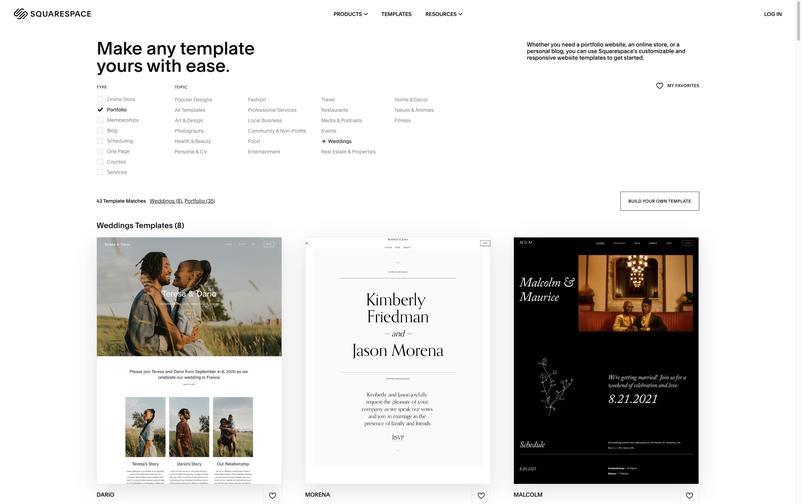 Task type: vqa. For each thing, say whether or not it's contained in the screenshot.
Bogart IMAGE
no



Task type: locate. For each thing, give the bounding box(es) containing it.
0 vertical spatial services
[[277, 107, 297, 113]]

store
[[123, 96, 135, 102]]

2 vertical spatial weddings
[[97, 221, 134, 230]]

health & beauty link
[[175, 138, 218, 144]]

preview down 'start with dario'
[[162, 361, 193, 369]]

health & beauty
[[175, 138, 211, 144]]

(35)
[[206, 198, 215, 204]]

local
[[248, 117, 260, 124]]

0 horizontal spatial you
[[551, 41, 561, 48]]

ease.
[[186, 55, 230, 77]]

add morena to your favorites list image
[[477, 492, 485, 500]]

products
[[334, 11, 362, 17]]

& for cv
[[196, 149, 199, 155]]

0 horizontal spatial preview
[[162, 361, 193, 369]]

make
[[97, 38, 142, 59]]

portfolio
[[581, 41, 604, 48]]

0 horizontal spatial template
[[180, 38, 255, 59]]

& for podcasts
[[337, 117, 340, 124]]

matches
[[126, 198, 146, 204]]

squarespace logo image
[[14, 8, 91, 19]]

weddings down template
[[97, 221, 134, 230]]

topic
[[175, 85, 188, 90]]

start up preview dario
[[154, 347, 175, 355]]

template
[[103, 198, 125, 204]]

0 vertical spatial weddings
[[328, 138, 352, 144]]

a right need
[[577, 41, 580, 48]]

preview down the start with morena
[[367, 361, 397, 369]]

with up preview dario
[[176, 347, 194, 355]]

start for start with morena
[[358, 347, 379, 355]]

dario image
[[97, 237, 282, 484]]

1 a from the left
[[577, 41, 580, 48]]

1 vertical spatial templates
[[182, 107, 205, 113]]

build your own template
[[629, 198, 691, 204]]

weddings templates ( 8 )
[[97, 221, 184, 230]]

& right "art"
[[183, 117, 186, 124]]

dario
[[196, 347, 218, 355], [195, 361, 216, 369], [97, 491, 114, 498]]

start for start with dario
[[154, 347, 175, 355]]

0 horizontal spatial start
[[154, 347, 175, 355]]

resources
[[426, 11, 457, 17]]

& right health
[[191, 138, 194, 144]]

portfolio right ,
[[185, 198, 205, 204]]

photography link
[[175, 128, 211, 134]]

animals
[[415, 107, 434, 113]]

weddings
[[328, 138, 352, 144], [150, 198, 175, 204], [97, 221, 134, 230]]

2 horizontal spatial weddings
[[328, 138, 352, 144]]

preview dario link
[[162, 355, 216, 374]]

& for non-
[[276, 128, 279, 134]]

0 horizontal spatial portfolio
[[107, 107, 127, 113]]

templates
[[382, 11, 412, 17], [182, 107, 205, 113], [135, 221, 173, 230]]

1 horizontal spatial services
[[277, 107, 297, 113]]

0 vertical spatial morena
[[400, 347, 431, 355]]

entertainment link
[[248, 149, 287, 155]]

start up the preview morena
[[358, 347, 379, 355]]

popular designs
[[175, 96, 212, 103]]

start with morena
[[358, 347, 431, 355]]

1 horizontal spatial start
[[358, 347, 379, 355]]

2 preview from the left
[[367, 361, 397, 369]]

& left non-
[[276, 128, 279, 134]]

media
[[321, 117, 336, 124]]

& right the nature
[[411, 107, 414, 113]]

restaurants link
[[321, 107, 355, 113]]

you left need
[[551, 41, 561, 48]]

scheduling
[[107, 138, 133, 144]]

portfolio
[[107, 107, 127, 113], [185, 198, 205, 204]]

with up the preview morena
[[381, 347, 398, 355]]

courses
[[107, 159, 126, 165]]

0 horizontal spatial weddings
[[97, 221, 134, 230]]

1 vertical spatial weddings
[[150, 198, 175, 204]]

43 template matches
[[97, 198, 146, 204]]

& right the media
[[337, 117, 340, 124]]

art & design
[[175, 117, 203, 124]]

my favorites
[[667, 83, 699, 88]]

can
[[577, 48, 587, 55]]

started.
[[624, 54, 644, 61]]

online store
[[107, 96, 135, 102]]

malcolm
[[514, 491, 543, 498]]

with inside make any template yours with ease.
[[147, 55, 182, 77]]

a right or
[[677, 41, 680, 48]]

to
[[607, 54, 613, 61]]

you left can
[[566, 48, 576, 55]]

portfolio (35) link
[[185, 198, 215, 204]]

website
[[557, 54, 578, 61]]

1 horizontal spatial weddings
[[150, 198, 175, 204]]

online
[[636, 41, 652, 48]]

start with dario button
[[154, 342, 225, 361]]

1 vertical spatial portfolio
[[185, 198, 205, 204]]

art
[[175, 117, 182, 124]]

& for design
[[183, 117, 186, 124]]

your
[[643, 198, 655, 204]]

templates for all templates
[[182, 107, 205, 113]]

0 horizontal spatial a
[[577, 41, 580, 48]]

1 vertical spatial template
[[669, 198, 691, 204]]

&
[[410, 96, 413, 103], [411, 107, 414, 113], [183, 117, 186, 124], [337, 117, 340, 124], [276, 128, 279, 134], [191, 138, 194, 144], [196, 149, 199, 155], [348, 149, 351, 155]]

malcolm element
[[514, 237, 699, 484]]

my favorites link
[[656, 81, 699, 91]]

popular
[[175, 96, 192, 103]]

build your own template button
[[621, 192, 699, 211]]

0 vertical spatial dario
[[196, 347, 218, 355]]

1 horizontal spatial templates
[[182, 107, 205, 113]]

with up topic
[[147, 55, 182, 77]]

all templates link
[[175, 107, 212, 113]]

responsive
[[527, 54, 556, 61]]

need
[[562, 41, 575, 48]]

services down courses
[[107, 169, 127, 175]]

0 horizontal spatial services
[[107, 169, 127, 175]]

weddings for weddings templates ( 8 )
[[97, 221, 134, 230]]

1 vertical spatial dario
[[195, 361, 216, 369]]

local business link
[[248, 117, 289, 124]]

1 preview from the left
[[162, 361, 193, 369]]

portfolio down online
[[107, 107, 127, 113]]

(
[[175, 221, 177, 230]]

weddings left (8)
[[150, 198, 175, 204]]

0 vertical spatial portfolio
[[107, 107, 127, 113]]

1 vertical spatial services
[[107, 169, 127, 175]]

media & podcasts
[[321, 117, 362, 124]]

with for start with morena
[[381, 347, 398, 355]]

template
[[180, 38, 255, 59], [669, 198, 691, 204]]

and
[[676, 48, 686, 55]]

2 a from the left
[[677, 41, 680, 48]]

professional services link
[[248, 107, 304, 113]]

1 horizontal spatial template
[[669, 198, 691, 204]]

preview dario
[[162, 361, 216, 369]]

restaurants
[[321, 107, 348, 113]]

2 start from the left
[[358, 347, 379, 355]]

(8)
[[176, 198, 182, 204]]

fashion link
[[248, 96, 273, 103]]

weddings up estate
[[328, 138, 352, 144]]

dario element
[[97, 237, 282, 484]]

1 horizontal spatial preview
[[367, 361, 397, 369]]

memberships
[[107, 117, 139, 123]]

an
[[628, 41, 635, 48]]

0 horizontal spatial templates
[[135, 221, 173, 230]]

squarespace logo link
[[14, 8, 168, 19]]

preview morena link
[[367, 355, 429, 374]]

weddings for weddings (8) , portfolio (35)
[[150, 198, 175, 204]]

2 vertical spatial templates
[[135, 221, 173, 230]]

1 start from the left
[[154, 347, 175, 355]]

& right home
[[410, 96, 413, 103]]

1 horizontal spatial a
[[677, 41, 680, 48]]

services up business
[[277, 107, 297, 113]]

add dario to your favorites list image
[[269, 492, 277, 500]]

customizable
[[639, 48, 674, 55]]

& left the cv
[[196, 149, 199, 155]]

professional
[[248, 107, 276, 113]]

use
[[588, 48, 598, 55]]

personal & cv link
[[175, 149, 214, 155]]

0 vertical spatial templates
[[382, 11, 412, 17]]

store,
[[654, 41, 669, 48]]

yours
[[97, 55, 143, 77]]

0 vertical spatial template
[[180, 38, 255, 59]]

2 vertical spatial morena
[[305, 491, 330, 498]]

nature & animals link
[[395, 107, 441, 113]]

1 horizontal spatial you
[[566, 48, 576, 55]]



Task type: describe. For each thing, give the bounding box(es) containing it.
dario inside button
[[196, 347, 218, 355]]

preview for preview dario
[[162, 361, 193, 369]]

personal
[[527, 48, 550, 55]]

in
[[777, 11, 782, 17]]

home & decor
[[395, 96, 428, 103]]

all templates
[[175, 107, 205, 113]]

malcolm image
[[514, 237, 699, 484]]

weddings for weddings
[[328, 138, 352, 144]]

community & non-profits
[[248, 128, 306, 134]]

)
[[182, 221, 184, 230]]

favorites
[[675, 83, 699, 88]]

preview morena
[[367, 361, 429, 369]]

own
[[656, 198, 667, 204]]

entertainment
[[248, 149, 280, 155]]

events link
[[321, 128, 343, 134]]

1 horizontal spatial portfolio
[[185, 198, 205, 204]]

real estate & properties link
[[321, 149, 383, 155]]

start with morena button
[[358, 342, 438, 361]]

blog,
[[552, 48, 565, 55]]

preview for preview morena
[[367, 361, 397, 369]]

beauty
[[195, 138, 211, 144]]

morena element
[[306, 237, 490, 484]]

2 vertical spatial dario
[[97, 491, 114, 498]]

online
[[107, 96, 122, 102]]

podcasts
[[341, 117, 362, 124]]

my
[[667, 83, 674, 88]]

resources button
[[426, 0, 462, 28]]

non-
[[280, 128, 292, 134]]

local business
[[248, 117, 282, 124]]

morena inside button
[[400, 347, 431, 355]]

add malcolm to your favorites list image
[[686, 492, 694, 500]]

1 vertical spatial morena
[[399, 361, 429, 369]]

with for start with dario
[[176, 347, 194, 355]]

community
[[248, 128, 275, 134]]

get
[[614, 54, 623, 61]]

templates for weddings templates ( 8 )
[[135, 221, 173, 230]]

products button
[[334, 0, 368, 28]]

home & decor link
[[395, 96, 435, 103]]

media & podcasts link
[[321, 117, 369, 124]]

8
[[177, 221, 182, 230]]

or
[[670, 41, 675, 48]]

& right estate
[[348, 149, 351, 155]]

morena image
[[306, 237, 490, 484]]

page
[[118, 148, 130, 154]]

build
[[629, 198, 642, 204]]

& for beauty
[[191, 138, 194, 144]]

templates link
[[382, 0, 412, 28]]

one page
[[107, 148, 130, 154]]

squarespace's
[[599, 48, 638, 55]]

nature
[[395, 107, 410, 113]]

log
[[764, 11, 775, 17]]

& for decor
[[410, 96, 413, 103]]

profits
[[292, 128, 306, 134]]

,
[[182, 198, 183, 204]]

template inside button
[[669, 198, 691, 204]]

real
[[321, 149, 331, 155]]

blog
[[107, 127, 118, 134]]

community & non-profits link
[[248, 128, 313, 134]]

professional services
[[248, 107, 297, 113]]

all
[[175, 107, 181, 113]]

2 horizontal spatial templates
[[382, 11, 412, 17]]

make any template yours with ease.
[[97, 38, 259, 77]]

any
[[147, 38, 176, 59]]

estate
[[333, 149, 347, 155]]

photography
[[175, 128, 204, 134]]

designs
[[193, 96, 212, 103]]

whether
[[527, 41, 550, 48]]

43
[[97, 198, 102, 204]]

cv
[[200, 149, 207, 155]]

travel
[[321, 96, 335, 103]]

nature & animals
[[395, 107, 434, 113]]

popular designs link
[[175, 96, 219, 103]]

health
[[175, 138, 190, 144]]

weddings (8) link
[[150, 198, 182, 204]]

template inside make any template yours with ease.
[[180, 38, 255, 59]]

business
[[262, 117, 282, 124]]

home
[[395, 96, 409, 103]]

design
[[187, 117, 203, 124]]

food link
[[248, 138, 267, 144]]

log             in
[[764, 11, 782, 17]]

travel link
[[321, 96, 342, 103]]

whether you need a portfolio website, an online store, or a personal blog, you can use squarespace's customizable and responsive website templates to get started.
[[527, 41, 686, 61]]

real estate & properties
[[321, 149, 376, 155]]

art & design link
[[175, 117, 210, 124]]

fitness
[[395, 117, 411, 124]]

weddings link
[[321, 138, 352, 144]]

one
[[107, 148, 117, 154]]

type
[[97, 85, 107, 90]]

& for animals
[[411, 107, 414, 113]]



